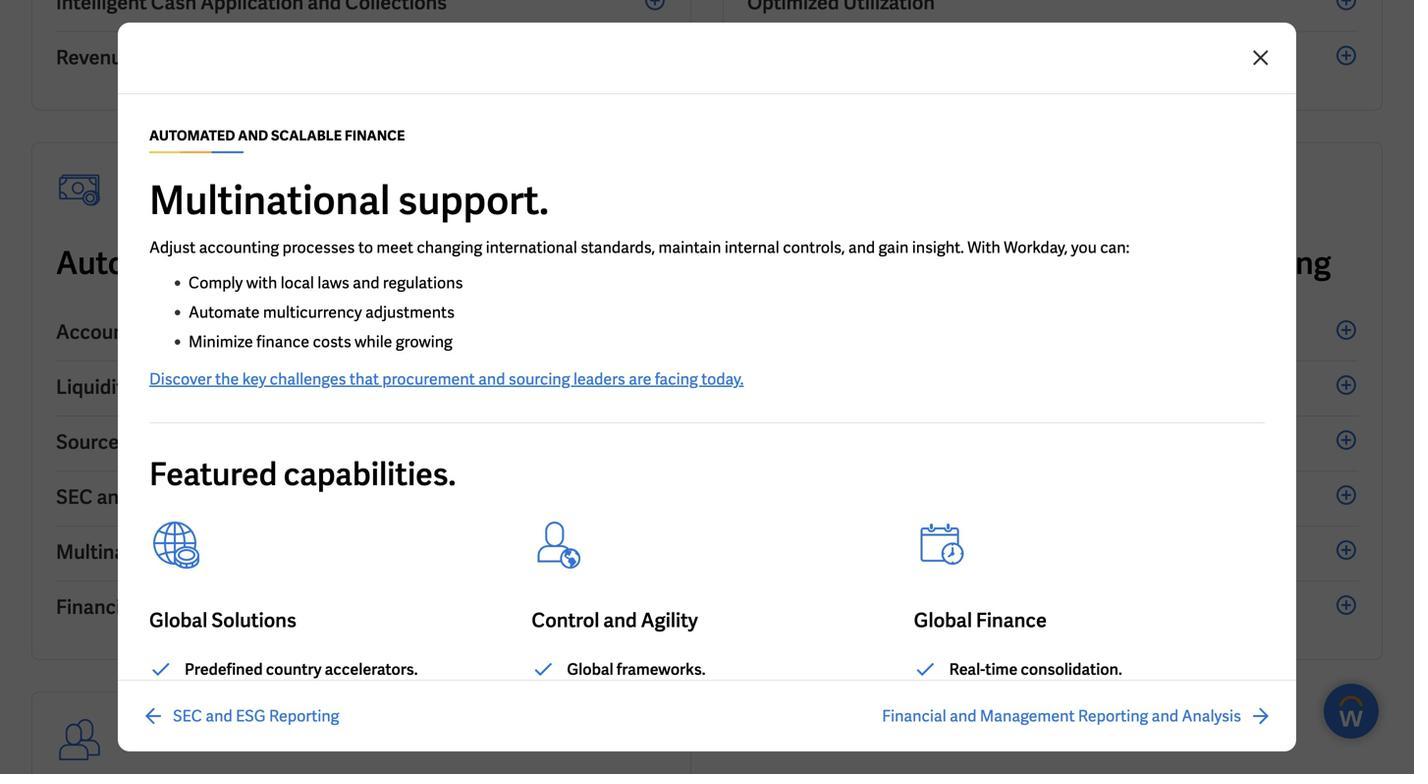 Task type: describe. For each thing, give the bounding box(es) containing it.
with
[[246, 273, 277, 293]]

global solutions
[[149, 608, 297, 633]]

source
[[56, 429, 119, 455]]

finance
[[256, 332, 309, 352]]

accounting process automation
[[56, 319, 346, 345]]

process
[[164, 319, 235, 345]]

agility
[[641, 608, 698, 633]]

finance inside multinational support. dialog
[[976, 608, 1047, 633]]

source and spend controls
[[56, 429, 299, 455]]

accelerators.
[[325, 659, 418, 680]]

standards,
[[581, 237, 655, 258]]

m&a
[[939, 594, 985, 620]]

multinational support. dialog
[[0, 0, 1415, 774]]

esg inside multinational support. dialog
[[236, 706, 266, 726]]

laws
[[318, 273, 349, 293]]

sourcing
[[509, 369, 570, 390]]

and inside comply with local laws and regulations automate multicurrency adjustments minimize finance costs while growing
[[353, 273, 380, 293]]

support
[[180, 539, 253, 565]]

minimize
[[189, 332, 253, 352]]

continuous and company-wide planning
[[748, 243, 1332, 283]]

management for the leftmost financial and management reporting and analysis 'button'
[[179, 594, 298, 620]]

multicurrency
[[263, 302, 362, 323]]

global for global solutions
[[149, 608, 208, 633]]

leaders
[[574, 369, 626, 390]]

multinational support
[[56, 539, 253, 565]]

adjust
[[149, 237, 196, 258]]

continuous
[[748, 243, 915, 283]]

1 horizontal spatial planning
[[1206, 243, 1332, 283]]

source and spend controls button
[[56, 417, 667, 472]]

frameworks.
[[617, 659, 706, 680]]

liquidity
[[56, 374, 134, 400]]

the
[[215, 369, 239, 390]]

today.
[[702, 369, 744, 390]]

capabilities.
[[284, 454, 456, 495]]

gain
[[879, 237, 909, 258]]

global for global frameworks.
[[567, 659, 614, 680]]

support.
[[398, 175, 549, 226]]

control and agility
[[532, 608, 698, 633]]

global finance
[[914, 608, 1047, 633]]

real-time consolidation.
[[950, 659, 1123, 680]]

regulations
[[383, 273, 463, 293]]

are
[[629, 369, 652, 390]]

challenges
[[270, 369, 346, 390]]

that
[[350, 369, 379, 390]]

featured
[[149, 454, 277, 495]]

automated
[[149, 127, 235, 144]]

predefined
[[185, 659, 263, 680]]

liquidity management and analysis
[[56, 374, 373, 400]]

financial for financial and management reporting and analysis 'button' in the multinational support. dialog
[[882, 706, 947, 726]]

forecasting
[[267, 45, 373, 70]]

key
[[242, 369, 266, 390]]

sec and esg reporting button inside multinational support. dialog
[[141, 704, 339, 728]]

predefined country accelerators.
[[185, 659, 418, 680]]

management inside "liquidity management and analysis" button
[[138, 374, 257, 400]]

with
[[968, 237, 1001, 258]]

accounting process automation button
[[56, 306, 667, 361]]

revenue
[[56, 45, 133, 70]]

planning inside button
[[845, 539, 923, 565]]

comply
[[189, 273, 243, 293]]

featured capabilities.
[[149, 454, 456, 495]]

internal
[[725, 237, 780, 258]]

profitability,
[[748, 594, 856, 620]]

meet
[[377, 237, 413, 258]]

changing
[[417, 237, 483, 258]]

financial for the leftmost financial and management reporting and analysis 'button'
[[56, 594, 137, 620]]

reporting down multinational support button on the left of page
[[301, 594, 390, 620]]

controls,
[[783, 237, 845, 258]]

reporting down 'predefined country accelerators.'
[[269, 706, 339, 726]]

finance
[[345, 127, 405, 144]]

profitability, lrp, and m&a analysis
[[748, 594, 1064, 620]]

growing
[[396, 332, 453, 352]]

multinational support button
[[56, 527, 667, 582]]

company-
[[981, 243, 1127, 283]]

scalable
[[284, 243, 406, 283]]

while
[[355, 332, 392, 352]]

can:
[[1101, 237, 1130, 258]]

facing
[[655, 369, 698, 390]]

automate
[[189, 302, 260, 323]]

costs
[[313, 332, 351, 352]]

insight.
[[912, 237, 964, 258]]



Task type: locate. For each thing, give the bounding box(es) containing it.
1 horizontal spatial global
[[567, 659, 614, 680]]

0 vertical spatial esg
[[134, 484, 172, 510]]

workday,
[[1004, 237, 1068, 258]]

processes
[[283, 237, 355, 258]]

discover the key challenges that procurement and sourcing leaders are facing today. link
[[149, 369, 744, 390]]

1 vertical spatial finance
[[976, 608, 1047, 633]]

global
[[149, 608, 208, 633], [914, 608, 972, 633], [567, 659, 614, 680]]

0 vertical spatial financial
[[56, 594, 137, 620]]

esg
[[134, 484, 172, 510], [236, 706, 266, 726]]

0 horizontal spatial global
[[149, 608, 208, 633]]

financial and management reporting and analysis button inside multinational support. dialog
[[882, 704, 1273, 728]]

sec and esg reporting inside multinational support. dialog
[[173, 706, 339, 726]]

financial and management reporting and analysis button up the accelerators.
[[56, 582, 667, 636]]

1 vertical spatial financial and management reporting and analysis button
[[882, 704, 1273, 728]]

1 horizontal spatial financial and management reporting and analysis button
[[882, 704, 1273, 728]]

control
[[532, 608, 600, 633]]

adjust accounting processes to meet changing international standards, maintain internal controls, and gain insight. with workday, you can:
[[149, 237, 1133, 258]]

management down the real-time consolidation.
[[980, 706, 1075, 726]]

0 horizontal spatial financial and management reporting and analysis button
[[56, 582, 667, 636]]

revenue reporting and forecasting
[[56, 45, 373, 70]]

comply with local laws and regulations automate multicurrency adjustments minimize finance costs while growing
[[189, 273, 463, 352]]

1 vertical spatial multinational
[[56, 539, 176, 565]]

management inside multinational support. dialog
[[980, 706, 1075, 726]]

multinational for multinational support.
[[149, 175, 390, 226]]

lrp,
[[860, 594, 898, 620]]

global up predefined on the left bottom of page
[[149, 608, 208, 633]]

0 vertical spatial planning
[[1206, 243, 1332, 283]]

global up real-
[[914, 608, 972, 633]]

maintain
[[659, 237, 721, 258]]

country
[[266, 659, 322, 680]]

finance up time
[[976, 608, 1047, 633]]

0 vertical spatial sec
[[56, 484, 93, 510]]

0 horizontal spatial financial
[[56, 594, 137, 620]]

financial and management reporting and analysis
[[56, 594, 507, 620], [882, 706, 1242, 726]]

0 vertical spatial management
[[138, 374, 257, 400]]

revenue reporting and forecasting button
[[56, 32, 667, 86]]

1 vertical spatial financial and management reporting and analysis
[[882, 706, 1242, 726]]

0 vertical spatial finance
[[412, 243, 526, 283]]

esg up multinational support
[[134, 484, 172, 510]]

0 vertical spatial financial and management reporting and analysis
[[56, 594, 507, 620]]

sec and esg reporting
[[56, 484, 264, 510], [173, 706, 339, 726]]

sec down predefined on the left bottom of page
[[173, 706, 202, 726]]

management
[[138, 374, 257, 400], [179, 594, 298, 620], [980, 706, 1075, 726]]

multinational support.
[[149, 175, 549, 226]]

0 vertical spatial sec and esg reporting
[[56, 484, 264, 510]]

and
[[238, 127, 268, 144]]

management down "minimize"
[[138, 374, 257, 400]]

international
[[486, 237, 577, 258]]

financial inside multinational support. dialog
[[882, 706, 947, 726]]

finance down support.
[[412, 243, 526, 283]]

2 horizontal spatial global
[[914, 608, 972, 633]]

scalable
[[271, 127, 342, 144]]

1 horizontal spatial esg
[[236, 706, 266, 726]]

esg down predefined on the left bottom of page
[[236, 706, 266, 726]]

0 horizontal spatial esg
[[134, 484, 172, 510]]

reporting inside revenue reporting and forecasting button
[[137, 45, 226, 70]]

0 vertical spatial sec and esg reporting button
[[56, 472, 667, 527]]

planning
[[1206, 243, 1332, 283], [845, 539, 923, 565]]

management for financial and management reporting and analysis 'button' in the multinational support. dialog
[[980, 706, 1075, 726]]

reporting down consolidation.
[[1079, 706, 1149, 726]]

1 horizontal spatial sec
[[173, 706, 202, 726]]

analysis inside multinational support. dialog
[[1182, 706, 1242, 726]]

multinational inside button
[[56, 539, 176, 565]]

financial and management reporting and analysis button
[[56, 582, 667, 636], [882, 704, 1273, 728]]

sec and esg reporting down predefined on the left bottom of page
[[173, 706, 339, 726]]

0 horizontal spatial planning
[[845, 539, 923, 565]]

workforce
[[748, 539, 841, 565]]

automated
[[56, 243, 218, 283]]

procurement
[[383, 369, 475, 390]]

you
[[1072, 237, 1097, 258]]

financial and management reporting and analysis button down consolidation.
[[882, 704, 1273, 728]]

1 horizontal spatial finance
[[976, 608, 1047, 633]]

multinational for multinational support
[[56, 539, 176, 565]]

sec and esg reporting up multinational support
[[56, 484, 264, 510]]

management down support
[[179, 594, 298, 620]]

0 horizontal spatial finance
[[412, 243, 526, 283]]

1 horizontal spatial financial
[[882, 706, 947, 726]]

accounting
[[199, 237, 279, 258]]

global frameworks.
[[567, 659, 706, 680]]

1 horizontal spatial financial and management reporting and analysis
[[882, 706, 1242, 726]]

sec down "source"
[[56, 484, 93, 510]]

local
[[281, 273, 314, 293]]

2 vertical spatial management
[[980, 706, 1075, 726]]

global for global finance
[[914, 608, 972, 633]]

financial and management reporting and analysis up country
[[56, 594, 507, 620]]

0 vertical spatial multinational
[[149, 175, 390, 226]]

real-
[[950, 659, 986, 680]]

sec and esg reporting button
[[56, 472, 667, 527], [141, 704, 339, 728]]

discover
[[149, 369, 212, 390]]

1 vertical spatial sec
[[173, 706, 202, 726]]

1 vertical spatial management
[[179, 594, 298, 620]]

financial and management reporting and analysis down consolidation.
[[882, 706, 1242, 726]]

workforce planning
[[748, 539, 923, 565]]

0 horizontal spatial sec
[[56, 484, 93, 510]]

consolidation.
[[1021, 659, 1123, 680]]

1 vertical spatial planning
[[845, 539, 923, 565]]

sec inside multinational support. dialog
[[173, 706, 202, 726]]

analysis
[[298, 374, 373, 400], [432, 594, 507, 620], [989, 594, 1064, 620], [1182, 706, 1242, 726]]

automated and scalable finance
[[56, 243, 526, 283]]

multinational
[[149, 175, 390, 226], [56, 539, 176, 565]]

finance
[[412, 243, 526, 283], [976, 608, 1047, 633]]

0 vertical spatial financial and management reporting and analysis button
[[56, 582, 667, 636]]

spend
[[161, 429, 218, 455]]

sec
[[56, 484, 93, 510], [173, 706, 202, 726]]

liquidity management and analysis button
[[56, 361, 667, 417]]

time
[[986, 659, 1018, 680]]

reporting up support
[[176, 484, 264, 510]]

workforce planning button
[[748, 527, 1359, 582]]

accounting
[[56, 319, 160, 345]]

global down control and agility
[[567, 659, 614, 680]]

multinational inside dialog
[[149, 175, 390, 226]]

wide
[[1127, 243, 1200, 283]]

automated and scalable finance
[[149, 127, 405, 144]]

controls
[[222, 429, 299, 455]]

discover the key challenges that procurement and sourcing leaders are facing today.
[[149, 369, 744, 390]]

adjustments
[[365, 302, 455, 323]]

to
[[358, 237, 373, 258]]

1 vertical spatial sec and esg reporting button
[[141, 704, 339, 728]]

reporting up automated
[[137, 45, 226, 70]]

profitability, lrp, and m&a analysis button
[[748, 582, 1359, 636]]

automation
[[239, 319, 346, 345]]

0 horizontal spatial financial and management reporting and analysis
[[56, 594, 507, 620]]

and
[[230, 45, 263, 70], [849, 237, 875, 258], [224, 243, 278, 283], [921, 243, 975, 283], [353, 273, 380, 293], [479, 369, 505, 390], [261, 374, 294, 400], [123, 429, 157, 455], [97, 484, 131, 510], [141, 594, 175, 620], [394, 594, 428, 620], [902, 594, 935, 620], [604, 608, 637, 633], [206, 706, 233, 726], [950, 706, 977, 726], [1152, 706, 1179, 726]]

1 vertical spatial sec and esg reporting
[[173, 706, 339, 726]]

1 vertical spatial financial
[[882, 706, 947, 726]]

1 vertical spatial esg
[[236, 706, 266, 726]]

solutions
[[211, 608, 297, 633]]

financial and management reporting and analysis inside multinational support. dialog
[[882, 706, 1242, 726]]



Task type: vqa. For each thing, say whether or not it's contained in the screenshot.
MODERNIZED HR SERVICE DELIVERY
no



